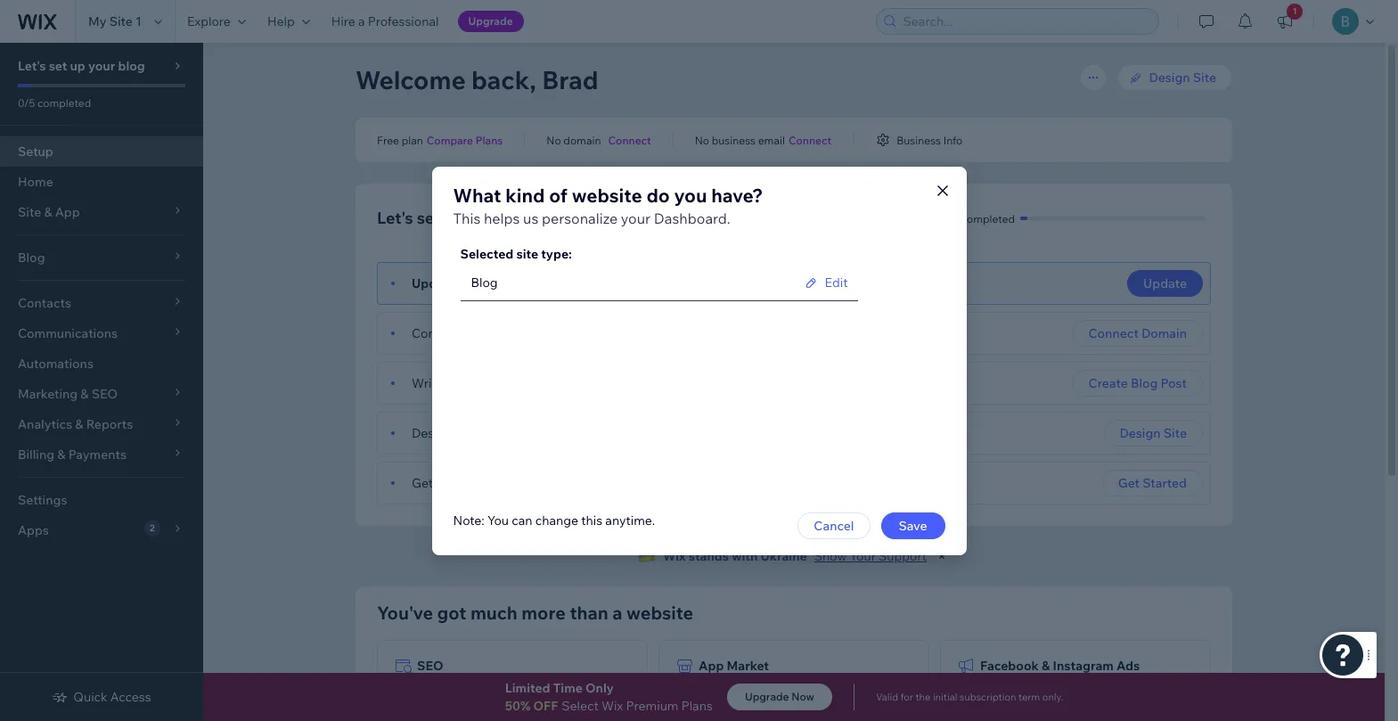 Task type: describe. For each thing, give the bounding box(es) containing it.
design site button
[[1104, 420, 1203, 447]]

add
[[858, 680, 877, 694]]

access
[[110, 689, 151, 705]]

ukraine
[[761, 548, 807, 564]]

completed inside sidebar element
[[37, 96, 91, 110]]

now
[[792, 690, 815, 703]]

explore
[[187, 13, 231, 29]]

update for update your blog type
[[412, 275, 456, 291]]

business
[[897, 133, 941, 147]]

you've
[[377, 602, 433, 624]]

get for get found on google
[[412, 475, 433, 491]]

home
[[18, 174, 53, 190]]

what
[[453, 183, 501, 206]]

upgrade button
[[458, 11, 524, 32]]

anytime.
[[606, 512, 655, 528]]

limited time only 50% off select wix premium plans
[[505, 680, 713, 714]]

settings link
[[0, 485, 203, 515]]

back,
[[472, 64, 536, 95]]

app market
[[699, 658, 769, 674]]

blog
[[1131, 375, 1158, 391]]

automations
[[18, 356, 94, 372]]

site inside design site button
[[1164, 425, 1187, 441]]

advanced
[[542, 680, 590, 694]]

site.
[[702, 694, 722, 707]]

Search... field
[[898, 9, 1153, 34]]

your left first
[[446, 375, 472, 391]]

blog inside sidebar element
[[118, 58, 145, 74]]

you've got much more than a website
[[377, 602, 694, 624]]

edit button
[[804, 274, 853, 290]]

no for no business email connect
[[695, 133, 710, 147]]

site for attract
[[996, 680, 1014, 694]]

connect up do
[[608, 133, 651, 147]]

a for professional
[[358, 13, 365, 29]]

you
[[674, 183, 707, 206]]

my site 1
[[88, 13, 142, 29]]

let's inside sidebar element
[[18, 58, 46, 74]]

upgrade now button
[[727, 684, 833, 710]]

this
[[453, 209, 481, 227]]

apps
[[818, 680, 843, 694]]

audience.
[[959, 694, 1007, 707]]

50%
[[505, 698, 531, 714]]

save
[[899, 517, 928, 534]]

time
[[553, 680, 583, 696]]

initial
[[933, 691, 958, 703]]

0 vertical spatial plans
[[476, 133, 503, 147]]

attract
[[959, 680, 994, 694]]

dashboard.
[[654, 209, 731, 227]]

domain
[[1142, 325, 1187, 341]]

type
[[518, 275, 546, 291]]

update button
[[1128, 270, 1203, 297]]

0 horizontal spatial 1
[[136, 13, 142, 29]]

get started
[[1119, 475, 1187, 491]]

create blog post
[[1089, 375, 1187, 391]]

1 vertical spatial domain
[[520, 325, 564, 341]]

free plan compare plans
[[377, 133, 503, 147]]

2 to from the left
[[880, 680, 890, 694]]

business info button
[[875, 132, 963, 148]]

business
[[712, 133, 756, 147]]

google for found
[[491, 475, 534, 491]]

hire a professional
[[331, 13, 439, 29]]

selected
[[460, 246, 514, 262]]

you
[[488, 512, 509, 528]]

valid for the initial subscription term only.
[[876, 691, 1064, 703]]

welcome back, brad
[[356, 64, 599, 95]]

support
[[879, 548, 927, 564]]

facebook & instagram ads
[[981, 658, 1140, 674]]

1 horizontal spatial wix
[[663, 548, 686, 564]]

found
[[436, 475, 470, 491]]

blog down kind
[[506, 208, 541, 228]]

edit
[[825, 274, 848, 290]]

higher
[[423, 680, 455, 694]]

help
[[267, 13, 295, 29]]

connect up write
[[412, 325, 462, 341]]

kind
[[506, 183, 545, 206]]

visitors
[[1016, 680, 1052, 694]]

wix stands with ukraine show your support
[[663, 548, 927, 564]]

valid
[[876, 691, 899, 703]]

my
[[88, 13, 107, 29]]

do
[[647, 183, 670, 206]]

quick access
[[73, 689, 151, 705]]

update your blog type
[[412, 275, 546, 291]]

1 vertical spatial set
[[417, 208, 441, 228]]

0 vertical spatial design site
[[1150, 70, 1217, 86]]

connect link for no business email connect
[[789, 132, 832, 148]]

subscription
[[960, 691, 1017, 703]]

market
[[727, 658, 769, 674]]

using
[[512, 680, 539, 694]]

rank higher on google using advanced seo tools.
[[396, 680, 615, 707]]

connect domain button
[[1073, 320, 1203, 347]]

only
[[586, 680, 614, 696]]

your down what
[[468, 208, 502, 228]]

your up get found on google
[[455, 425, 481, 441]]

1 horizontal spatial completed
[[962, 212, 1015, 225]]

2 horizontal spatial a
[[613, 602, 623, 624]]

300
[[726, 680, 746, 694]]

0 vertical spatial domain
[[564, 133, 601, 147]]

with inside the attract site visitors with ads that reach the right audience.
[[1055, 680, 1076, 694]]

design inside button
[[1120, 425, 1161, 441]]

find
[[677, 680, 699, 694]]

design site link
[[1117, 64, 1233, 91]]

1 to from the left
[[845, 680, 856, 694]]

tools.
[[396, 694, 423, 707]]

0 vertical spatial with
[[732, 548, 758, 564]]

compare plans link
[[427, 132, 503, 148]]

free
[[377, 133, 399, 147]]

plans inside "limited time only 50% off select wix premium plans"
[[682, 698, 713, 714]]

site for selected
[[516, 246, 538, 262]]

1 button
[[1266, 0, 1305, 43]]



Task type: vqa. For each thing, say whether or not it's contained in the screenshot.
0/5 completed
yes



Task type: locate. For each thing, give the bounding box(es) containing it.
1 horizontal spatial upgrade
[[745, 690, 789, 703]]

1 vertical spatial 0/5
[[942, 212, 959, 225]]

google for higher
[[473, 680, 510, 694]]

1 connect link from the left
[[608, 132, 651, 148]]

site inside design site link
[[1193, 70, 1217, 86]]

type:
[[541, 246, 572, 262]]

that
[[1098, 680, 1119, 694]]

with down facebook & instagram ads
[[1055, 680, 1076, 694]]

facebook
[[981, 658, 1039, 674]]

attract site visitors with ads that reach the right audience.
[[959, 680, 1194, 707]]

1 horizontal spatial site
[[1164, 425, 1187, 441]]

can
[[512, 512, 533, 528]]

1 vertical spatial a
[[464, 325, 471, 341]]

website up personalize
[[572, 183, 642, 206]]

the right for on the right bottom of page
[[916, 691, 931, 703]]

0 horizontal spatial let's set up your blog
[[18, 58, 145, 74]]

on right higher
[[458, 680, 471, 694]]

0 vertical spatial upgrade
[[468, 14, 513, 28]]

update up domain
[[1144, 275, 1187, 291]]

design site inside button
[[1120, 425, 1187, 441]]

1
[[1293, 5, 1297, 17], [136, 13, 142, 29]]

0 horizontal spatial 0/5 completed
[[18, 96, 91, 110]]

site
[[109, 13, 133, 29], [1193, 70, 1217, 86], [1164, 425, 1187, 441]]

connect inside connect domain button
[[1089, 325, 1139, 341]]

started
[[1143, 475, 1187, 491]]

0 vertical spatial let's set up your blog
[[18, 58, 145, 74]]

the
[[1151, 680, 1168, 694], [916, 691, 931, 703]]

more
[[522, 602, 566, 624]]

2 get from the left
[[1119, 475, 1140, 491]]

None field
[[466, 265, 804, 300]]

up inside sidebar element
[[70, 58, 85, 74]]

update inside button
[[1144, 275, 1187, 291]]

plans
[[476, 133, 503, 147], [682, 698, 713, 714]]

on right found
[[473, 475, 488, 491]]

0 vertical spatial a
[[358, 13, 365, 29]]

your
[[88, 58, 115, 74], [468, 208, 502, 228], [621, 209, 651, 227], [459, 275, 486, 291], [446, 375, 472, 391], [455, 425, 481, 441], [677, 694, 700, 707]]

1 vertical spatial on
[[458, 680, 471, 694]]

much
[[471, 602, 518, 624]]

wix inside "limited time only 50% off select wix premium plans"
[[602, 698, 623, 714]]

0/5 completed up setup
[[18, 96, 91, 110]]

create
[[1089, 375, 1128, 391]]

0 vertical spatial site
[[516, 246, 538, 262]]

powerful
[[748, 680, 793, 694]]

no
[[547, 133, 561, 147], [695, 133, 710, 147]]

blog left type
[[489, 275, 516, 291]]

the left right
[[1151, 680, 1168, 694]]

connect
[[608, 133, 651, 147], [789, 133, 832, 147], [412, 325, 462, 341], [1089, 325, 1139, 341]]

connect link right email on the top of page
[[789, 132, 832, 148]]

setup link
[[0, 136, 203, 167]]

1 vertical spatial design site
[[1120, 425, 1187, 441]]

hire a professional link
[[321, 0, 450, 43]]

website
[[572, 183, 642, 206], [484, 425, 530, 441], [627, 602, 694, 624]]

1 horizontal spatial to
[[880, 680, 890, 694]]

1 vertical spatial site
[[1193, 70, 1217, 86]]

0 horizontal spatial upgrade
[[468, 14, 513, 28]]

cancel button
[[798, 512, 870, 539]]

1 horizontal spatial no
[[695, 133, 710, 147]]

0 horizontal spatial update
[[412, 275, 456, 291]]

on inside rank higher on google using advanced seo tools.
[[458, 680, 471, 694]]

0/5 completed inside sidebar element
[[18, 96, 91, 110]]

up up setup link
[[70, 58, 85, 74]]

0 horizontal spatial to
[[845, 680, 856, 694]]

set
[[49, 58, 67, 74], [417, 208, 441, 228]]

2 no from the left
[[695, 133, 710, 147]]

no for no domain connect
[[547, 133, 561, 147]]

show
[[814, 548, 847, 564]]

0/5 inside sidebar element
[[18, 96, 35, 110]]

website down first
[[484, 425, 530, 441]]

seo up higher
[[417, 658, 444, 674]]

get for get started
[[1119, 475, 1140, 491]]

connect a custom domain
[[412, 325, 564, 341]]

get left started
[[1119, 475, 1140, 491]]

blog down my site 1
[[118, 58, 145, 74]]

google up the 50%
[[473, 680, 510, 694]]

let's set up your blog inside sidebar element
[[18, 58, 145, 74]]

get
[[412, 475, 433, 491], [1119, 475, 1140, 491]]

google up can
[[491, 475, 534, 491]]

seo up select
[[593, 680, 615, 694]]

completed
[[37, 96, 91, 110], [962, 212, 1015, 225]]

blog
[[118, 58, 145, 74], [506, 208, 541, 228], [489, 275, 516, 291], [501, 375, 527, 391]]

brad
[[542, 64, 599, 95]]

get found on google
[[412, 475, 534, 491]]

note: you can change this anytime.
[[453, 512, 655, 528]]

setup
[[18, 144, 53, 160]]

with
[[732, 548, 758, 564], [1055, 680, 1076, 694]]

0 vertical spatial 0/5 completed
[[18, 96, 91, 110]]

0 horizontal spatial get
[[412, 475, 433, 491]]

0/5 up setup
[[18, 96, 35, 110]]

1 vertical spatial site
[[996, 680, 1014, 694]]

let's set up your blog down my
[[18, 58, 145, 74]]

0 horizontal spatial connect link
[[608, 132, 651, 148]]

to left add
[[845, 680, 856, 694]]

let's up setup
[[18, 58, 46, 74]]

2 vertical spatial a
[[613, 602, 623, 624]]

0 vertical spatial let's
[[18, 58, 46, 74]]

2 vertical spatial website
[[627, 602, 694, 624]]

1 get from the left
[[412, 475, 433, 491]]

1 horizontal spatial the
[[1151, 680, 1168, 694]]

1 vertical spatial website
[[484, 425, 530, 441]]

get inside button
[[1119, 475, 1140, 491]]

a for custom
[[464, 325, 471, 341]]

your down my
[[88, 58, 115, 74]]

on for found
[[473, 475, 488, 491]]

business info
[[897, 133, 963, 147]]

0 vertical spatial seo
[[417, 658, 444, 674]]

connect domain
[[1089, 325, 1187, 341]]

1 vertical spatial completed
[[962, 212, 1015, 225]]

connect up create
[[1089, 325, 1139, 341]]

0 horizontal spatial seo
[[417, 658, 444, 674]]

write
[[412, 375, 444, 391]]

note:
[[453, 512, 485, 528]]

1 horizontal spatial set
[[417, 208, 441, 228]]

0/5 completed down the info
[[942, 212, 1015, 225]]

domain up of
[[564, 133, 601, 147]]

1 vertical spatial google
[[473, 680, 510, 694]]

upgrade for upgrade now
[[745, 690, 789, 703]]

1 horizontal spatial get
[[1119, 475, 1140, 491]]

set left this
[[417, 208, 441, 228]]

post
[[530, 375, 556, 391]]

on for higher
[[458, 680, 471, 694]]

1 horizontal spatial plans
[[682, 698, 713, 714]]

to
[[845, 680, 856, 694], [880, 680, 890, 694]]

rank
[[396, 680, 421, 694]]

the inside the attract site visitors with ads that reach the right audience.
[[1151, 680, 1168, 694]]

off
[[533, 698, 558, 714]]

1 horizontal spatial up
[[444, 208, 464, 228]]

quick
[[73, 689, 108, 705]]

custom
[[474, 325, 517, 341]]

your
[[850, 548, 876, 564]]

1 vertical spatial 0/5 completed
[[942, 212, 1015, 225]]

a right the hire
[[358, 13, 365, 29]]

0 vertical spatial 0/5
[[18, 96, 35, 110]]

wix left stands at the bottom of the page
[[663, 548, 686, 564]]

2 connect link from the left
[[789, 132, 832, 148]]

wix
[[663, 548, 686, 564], [602, 698, 623, 714]]

hire
[[331, 13, 356, 29]]

helps
[[484, 209, 520, 227]]

your left site.
[[677, 694, 700, 707]]

1 horizontal spatial 0/5 completed
[[942, 212, 1015, 225]]

2 vertical spatial site
[[1164, 425, 1187, 441]]

set inside sidebar element
[[49, 58, 67, 74]]

set up setup
[[49, 58, 67, 74]]

ads
[[1117, 658, 1140, 674]]

site left type:
[[516, 246, 538, 262]]

0 vertical spatial on
[[473, 475, 488, 491]]

0 vertical spatial google
[[491, 475, 534, 491]]

0 horizontal spatial site
[[109, 13, 133, 29]]

plans right compare
[[476, 133, 503, 147]]

0/5
[[18, 96, 35, 110], [942, 212, 959, 225]]

1 vertical spatial upgrade
[[745, 690, 789, 703]]

a left custom
[[464, 325, 471, 341]]

completed up setup
[[37, 96, 91, 110]]

plans down 'find'
[[682, 698, 713, 714]]

with right stands at the bottom of the page
[[732, 548, 758, 564]]

1 vertical spatial let's set up your blog
[[377, 208, 541, 228]]

domain right custom
[[520, 325, 564, 341]]

1 vertical spatial let's
[[377, 208, 413, 228]]

only.
[[1043, 691, 1064, 703]]

1 horizontal spatial with
[[1055, 680, 1076, 694]]

us
[[523, 209, 539, 227]]

0 horizontal spatial up
[[70, 58, 85, 74]]

your down do
[[621, 209, 651, 227]]

2 horizontal spatial site
[[1193, 70, 1217, 86]]

wix down only
[[602, 698, 623, 714]]

site inside the attract site visitors with ads that reach the right audience.
[[996, 680, 1014, 694]]

0 horizontal spatial plans
[[476, 133, 503, 147]]

0 horizontal spatial 0/5
[[18, 96, 35, 110]]

0 vertical spatial set
[[49, 58, 67, 74]]

0 vertical spatial site
[[109, 13, 133, 29]]

1 horizontal spatial connect link
[[789, 132, 832, 148]]

1 horizontal spatial site
[[996, 680, 1014, 694]]

0 horizontal spatial no
[[547, 133, 561, 147]]

cancel
[[814, 517, 854, 534]]

blog right first
[[501, 375, 527, 391]]

get left found
[[412, 475, 433, 491]]

this
[[581, 512, 603, 528]]

right
[[1170, 680, 1194, 694]]

write your first blog post
[[412, 375, 556, 391]]

let's left this
[[377, 208, 413, 228]]

1 horizontal spatial let's set up your blog
[[377, 208, 541, 228]]

1 vertical spatial plans
[[682, 698, 713, 714]]

completed down the info
[[962, 212, 1015, 225]]

your down selected
[[459, 275, 486, 291]]

1 vertical spatial wix
[[602, 698, 623, 714]]

1 horizontal spatial a
[[464, 325, 471, 341]]

1 horizontal spatial 0/5
[[942, 212, 959, 225]]

0 horizontal spatial with
[[732, 548, 758, 564]]

upgrade inside button
[[468, 14, 513, 28]]

post
[[1161, 375, 1187, 391]]

0 horizontal spatial let's
[[18, 58, 46, 74]]

0 horizontal spatial set
[[49, 58, 67, 74]]

sidebar element
[[0, 43, 203, 721]]

got
[[437, 602, 467, 624]]

1 horizontal spatial 1
[[1293, 5, 1297, 17]]

over
[[702, 680, 724, 694]]

help button
[[257, 0, 321, 43]]

1 vertical spatial with
[[1055, 680, 1076, 694]]

upgrade for upgrade
[[468, 14, 513, 28]]

your inside find over 300 powerful web apps to add to your site.
[[677, 694, 700, 707]]

website inside what kind of website do you have? this helps us personalize your dashboard.
[[572, 183, 642, 206]]

your inside what kind of website do you have? this helps us personalize your dashboard.
[[621, 209, 651, 227]]

google inside rank higher on google using advanced seo tools.
[[473, 680, 510, 694]]

0 horizontal spatial a
[[358, 13, 365, 29]]

design site
[[1150, 70, 1217, 86], [1120, 425, 1187, 441]]

no domain connect
[[547, 133, 651, 147]]

0 horizontal spatial on
[[458, 680, 471, 694]]

upgrade inside button
[[745, 690, 789, 703]]

to right add
[[880, 680, 890, 694]]

up down what
[[444, 208, 464, 228]]

1 no from the left
[[547, 133, 561, 147]]

1 horizontal spatial on
[[473, 475, 488, 491]]

1 vertical spatial seo
[[593, 680, 615, 694]]

home link
[[0, 167, 203, 197]]

website right than
[[627, 602, 694, 624]]

find over 300 powerful web apps to add to your site.
[[677, 680, 890, 707]]

term
[[1019, 691, 1041, 703]]

personalize
[[542, 209, 618, 227]]

email
[[758, 133, 785, 147]]

update down this
[[412, 275, 456, 291]]

no left business
[[695, 133, 710, 147]]

1 horizontal spatial let's
[[377, 208, 413, 228]]

your inside sidebar element
[[88, 58, 115, 74]]

select
[[562, 698, 599, 714]]

1 horizontal spatial update
[[1144, 275, 1187, 291]]

1 horizontal spatial seo
[[593, 680, 615, 694]]

let's set up your blog down what
[[377, 208, 541, 228]]

a right than
[[613, 602, 623, 624]]

update for update
[[1144, 275, 1187, 291]]

web
[[795, 680, 816, 694]]

seo
[[417, 658, 444, 674], [593, 680, 615, 694]]

app
[[699, 658, 724, 674]]

0 horizontal spatial site
[[516, 246, 538, 262]]

0 horizontal spatial wix
[[602, 698, 623, 714]]

&
[[1042, 658, 1050, 674]]

stands
[[689, 548, 729, 564]]

0 vertical spatial completed
[[37, 96, 91, 110]]

connect link up do
[[608, 132, 651, 148]]

0/5 down the info
[[942, 212, 959, 225]]

no up of
[[547, 133, 561, 147]]

up
[[70, 58, 85, 74], [444, 208, 464, 228]]

seo inside rank higher on google using advanced seo tools.
[[593, 680, 615, 694]]

0 vertical spatial up
[[70, 58, 85, 74]]

1 update from the left
[[412, 275, 456, 291]]

0 vertical spatial website
[[572, 183, 642, 206]]

1 vertical spatial up
[[444, 208, 464, 228]]

0 horizontal spatial the
[[916, 691, 931, 703]]

have?
[[712, 183, 763, 206]]

get started button
[[1103, 470, 1203, 497]]

instagram
[[1053, 658, 1114, 674]]

premium
[[626, 698, 679, 714]]

site down facebook
[[996, 680, 1014, 694]]

0 horizontal spatial completed
[[37, 96, 91, 110]]

1 inside button
[[1293, 5, 1297, 17]]

connect right email on the top of page
[[789, 133, 832, 147]]

2 update from the left
[[1144, 275, 1187, 291]]

0 vertical spatial wix
[[663, 548, 686, 564]]

google
[[491, 475, 534, 491], [473, 680, 510, 694]]

connect link for no domain connect
[[608, 132, 651, 148]]



